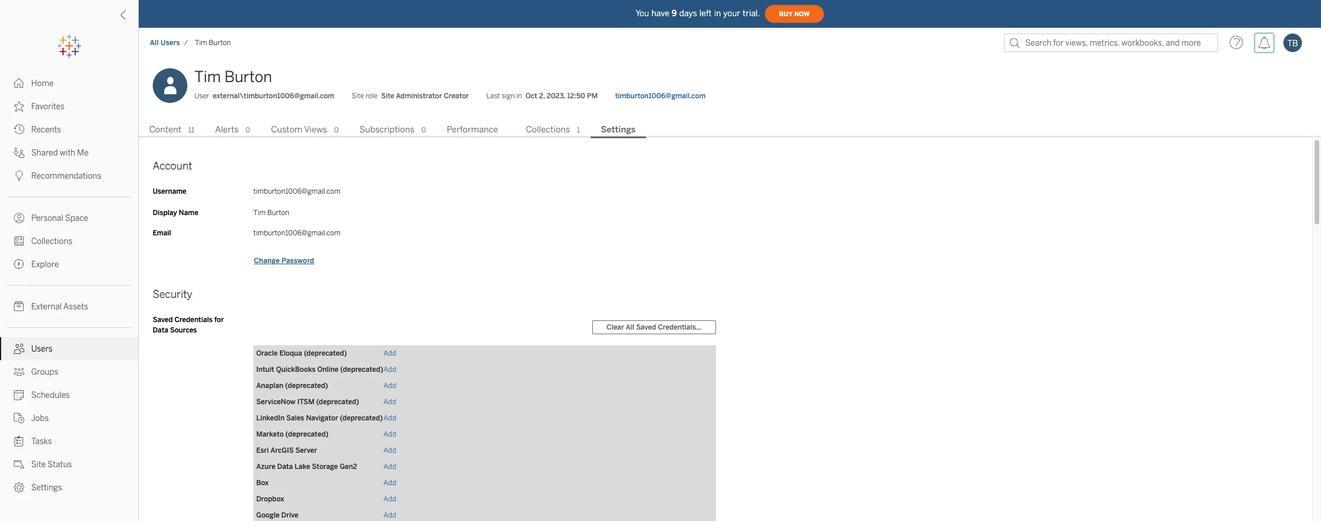 Task type: vqa. For each thing, say whether or not it's contained in the screenshot.
SELECT ALL button on the top left of the page
no



Task type: locate. For each thing, give the bounding box(es) containing it.
add for google drive
[[383, 511, 396, 519]]

7 by text only_f5he34f image from the top
[[14, 436, 24, 447]]

3 by text only_f5he34f image from the top
[[14, 213, 24, 223]]

saved up "sources"
[[153, 316, 173, 324]]

tim right '/'
[[195, 39, 207, 47]]

me
[[77, 148, 89, 158]]

9 add from the top
[[383, 479, 396, 487]]

tim up change
[[253, 209, 266, 217]]

0 right views
[[334, 126, 339, 134]]

sources
[[170, 326, 197, 334]]

1 0 from the left
[[246, 126, 250, 134]]

collections link
[[0, 230, 138, 253]]

sign
[[502, 92, 515, 100]]

by text only_f5he34f image inside recommendations "link"
[[14, 171, 24, 181]]

username
[[153, 187, 186, 195]]

6 by text only_f5he34f image from the top
[[14, 413, 24, 423]]

groups link
[[0, 360, 138, 383]]

tim up user
[[194, 68, 221, 86]]

by text only_f5he34f image for collections
[[14, 236, 24, 246]]

pm
[[587, 92, 598, 100]]

10 add link from the top
[[383, 495, 396, 503]]

in right left
[[714, 8, 721, 18]]

0
[[246, 126, 250, 134], [334, 126, 339, 134], [421, 126, 426, 134]]

6 add link from the top
[[383, 430, 396, 438]]

oracle
[[256, 349, 278, 357]]

by text only_f5he34f image inside the recents link
[[14, 124, 24, 135]]

(deprecated) right online
[[340, 365, 383, 374]]

3 add link from the top
[[383, 382, 396, 390]]

tim burton
[[195, 39, 231, 47], [194, 68, 272, 86], [253, 209, 289, 217]]

by text only_f5he34f image left jobs
[[14, 413, 24, 423]]

by text only_f5he34f image
[[14, 78, 24, 88], [14, 101, 24, 112], [14, 124, 24, 135], [14, 236, 24, 246], [14, 301, 24, 312], [14, 413, 24, 423], [14, 436, 24, 447], [14, 459, 24, 470]]

buy now button
[[765, 5, 824, 23]]

settings link
[[0, 476, 138, 499]]

users inside main navigation. press the up and down arrow keys to access links. element
[[31, 344, 53, 354]]

1 horizontal spatial 0
[[334, 126, 339, 134]]

0 horizontal spatial data
[[153, 326, 168, 334]]

0 vertical spatial in
[[714, 8, 721, 18]]

timburton1006@gmail.com
[[615, 92, 706, 100], [253, 187, 341, 195], [253, 229, 341, 237]]

0 vertical spatial tim
[[195, 39, 207, 47]]

data left "sources"
[[153, 326, 168, 334]]

credentials
[[175, 316, 213, 324]]

1 vertical spatial users
[[31, 344, 53, 354]]

tim burton up user external\timburton1006@gmail.com
[[194, 68, 272, 86]]

burton up change password
[[267, 209, 289, 217]]

by text only_f5he34f image inside settings link
[[14, 482, 24, 493]]

(deprecated) up server
[[285, 430, 328, 438]]

1 vertical spatial settings
[[31, 483, 62, 493]]

11 add link from the top
[[383, 511, 396, 519]]

jobs
[[31, 414, 49, 423]]

add link for servicenow itsm (deprecated)
[[383, 398, 396, 406]]

jobs link
[[0, 407, 138, 430]]

by text only_f5he34f image inside the personal space link
[[14, 213, 24, 223]]

by text only_f5he34f image left the "personal"
[[14, 213, 24, 223]]

2 by text only_f5he34f image from the top
[[14, 171, 24, 181]]

burton up user external\timburton1006@gmail.com
[[224, 68, 272, 86]]

in
[[714, 8, 721, 18], [516, 92, 522, 100]]

administrator
[[396, 92, 442, 100]]

all right clear
[[626, 323, 634, 331]]

home
[[31, 79, 54, 88]]

by text only_f5he34f image left recommendations
[[14, 171, 24, 181]]

2 add from the top
[[383, 365, 396, 374]]

add link for anaplan (deprecated)
[[383, 382, 396, 390]]

intuit
[[256, 365, 274, 374]]

subscriptions
[[359, 124, 414, 135]]

add for dropbox
[[383, 495, 396, 503]]

3 0 from the left
[[421, 126, 426, 134]]

11 add from the top
[[383, 511, 396, 519]]

schedules
[[31, 390, 70, 400]]

recents
[[31, 125, 61, 135]]

1 horizontal spatial all
[[626, 323, 634, 331]]

1 vertical spatial timburton1006@gmail.com
[[253, 187, 341, 195]]

add for servicenow itsm (deprecated)
[[383, 398, 396, 406]]

user external\timburton1006@gmail.com
[[194, 92, 334, 100]]

saved right clear
[[636, 323, 656, 331]]

8 by text only_f5he34f image from the top
[[14, 459, 24, 470]]

0 vertical spatial settings
[[601, 124, 636, 135]]

(deprecated) right navigator
[[340, 414, 383, 422]]

11
[[188, 126, 194, 134]]

2 vertical spatial tim burton
[[253, 209, 289, 217]]

all left '/'
[[150, 39, 159, 47]]

add link for dropbox
[[383, 495, 396, 503]]

by text only_f5he34f image left shared
[[14, 147, 24, 158]]

2 0 from the left
[[334, 126, 339, 134]]

5 by text only_f5he34f image from the top
[[14, 344, 24, 354]]

by text only_f5he34f image inside jobs link
[[14, 413, 24, 423]]

by text only_f5he34f image up the groups link
[[14, 344, 24, 354]]

in right sign
[[516, 92, 522, 100]]

data down esri arcgis server on the bottom
[[277, 463, 293, 471]]

change
[[254, 257, 280, 265]]

settings inside main navigation. press the up and down arrow keys to access links. element
[[31, 483, 62, 493]]

by text only_f5he34f image left the external
[[14, 301, 24, 312]]

(deprecated) up itsm
[[285, 382, 328, 390]]

password
[[282, 257, 314, 265]]

0 right alerts
[[246, 126, 250, 134]]

collections inside main navigation. press the up and down arrow keys to access links. element
[[31, 237, 72, 246]]

0 vertical spatial collections
[[526, 124, 570, 135]]

0 vertical spatial all
[[150, 39, 159, 47]]

0 vertical spatial users
[[161, 39, 180, 47]]

1
[[577, 126, 580, 134]]

4 by text only_f5he34f image from the top
[[14, 236, 24, 246]]

by text only_f5he34f image inside the collections link
[[14, 236, 24, 246]]

by text only_f5he34f image inside site status link
[[14, 459, 24, 470]]

2 by text only_f5he34f image from the top
[[14, 101, 24, 112]]

settings down site status
[[31, 483, 62, 493]]

1 vertical spatial all
[[626, 323, 634, 331]]

data
[[153, 326, 168, 334], [277, 463, 293, 471]]

by text only_f5he34f image left site status
[[14, 459, 24, 470]]

site status
[[31, 460, 72, 470]]

4 add from the top
[[383, 398, 396, 406]]

0 horizontal spatial site
[[31, 460, 46, 470]]

1 by text only_f5he34f image from the top
[[14, 78, 24, 88]]

settings right 1
[[601, 124, 636, 135]]

with
[[60, 148, 75, 158]]

10 add from the top
[[383, 495, 396, 503]]

site right role
[[381, 92, 394, 100]]

trial.
[[743, 8, 760, 18]]

by text only_f5he34f image left recents
[[14, 124, 24, 135]]

last sign in oct 2, 2023, 12:50 pm
[[486, 92, 598, 100]]

4 by text only_f5he34f image from the top
[[14, 259, 24, 270]]

by text only_f5he34f image inside schedules link
[[14, 390, 24, 400]]

5 add link from the top
[[383, 414, 396, 422]]

0 horizontal spatial 0
[[246, 126, 250, 134]]

main navigation. press the up and down arrow keys to access links. element
[[0, 72, 138, 499]]

by text only_f5he34f image inside the groups link
[[14, 367, 24, 377]]

oracle eloqua (deprecated)
[[256, 349, 347, 357]]

by text only_f5he34f image for personal space
[[14, 213, 24, 223]]

sales
[[286, 414, 304, 422]]

site left status
[[31, 460, 46, 470]]

by text only_f5he34f image inside home link
[[14, 78, 24, 88]]

1 vertical spatial burton
[[224, 68, 272, 86]]

arcgis
[[270, 446, 294, 455]]

1 vertical spatial in
[[516, 92, 522, 100]]

add for esri arcgis server
[[383, 446, 396, 455]]

1 horizontal spatial site
[[352, 92, 364, 100]]

timburton1006@gmail.com for username
[[253, 187, 341, 195]]

google
[[256, 511, 280, 519]]

tim burton up change
[[253, 209, 289, 217]]

2 vertical spatial timburton1006@gmail.com
[[253, 229, 341, 237]]

1 add from the top
[[383, 349, 396, 357]]

azure
[[256, 463, 275, 471]]

by text only_f5he34f image inside favorites link
[[14, 101, 24, 112]]

by text only_f5he34f image left schedules
[[14, 390, 24, 400]]

site
[[352, 92, 364, 100], [381, 92, 394, 100], [31, 460, 46, 470]]

tim burton right '/'
[[195, 39, 231, 47]]

3 add from the top
[[383, 382, 396, 390]]

by text only_f5he34f image
[[14, 147, 24, 158], [14, 171, 24, 181], [14, 213, 24, 223], [14, 259, 24, 270], [14, 344, 24, 354], [14, 367, 24, 377], [14, 390, 24, 400], [14, 482, 24, 493]]

8 add from the top
[[383, 463, 396, 471]]

by text only_f5he34f image down site status link
[[14, 482, 24, 493]]

3 by text only_f5he34f image from the top
[[14, 124, 24, 135]]

burton right '/'
[[209, 39, 231, 47]]

navigator
[[306, 414, 338, 422]]

1 by text only_f5he34f image from the top
[[14, 147, 24, 158]]

0 horizontal spatial collections
[[31, 237, 72, 246]]

1 vertical spatial collections
[[31, 237, 72, 246]]

saved inside button
[[636, 323, 656, 331]]

by text only_f5he34f image for site status
[[14, 459, 24, 470]]

by text only_f5he34f image left the tasks
[[14, 436, 24, 447]]

0 for subscriptions
[[421, 126, 426, 134]]

5 add from the top
[[383, 414, 396, 422]]

online
[[317, 365, 339, 374]]

by text only_f5he34f image inside tasks link
[[14, 436, 24, 447]]

7 add from the top
[[383, 446, 396, 455]]

9 add link from the top
[[383, 479, 396, 487]]

by text only_f5he34f image up explore link
[[14, 236, 24, 246]]

by text only_f5he34f image inside external assets link
[[14, 301, 24, 312]]

by text only_f5he34f image for favorites
[[14, 101, 24, 112]]

add link
[[383, 349, 396, 357], [383, 365, 396, 374], [383, 382, 396, 390], [383, 398, 396, 406], [383, 414, 396, 422], [383, 430, 396, 438], [383, 446, 396, 455], [383, 463, 396, 471], [383, 479, 396, 487], [383, 495, 396, 503], [383, 511, 396, 519]]

by text only_f5he34f image inside shared with me "link"
[[14, 147, 24, 158]]

by text only_f5he34f image for shared with me
[[14, 147, 24, 158]]

by text only_f5he34f image left "home"
[[14, 78, 24, 88]]

4 add link from the top
[[383, 398, 396, 406]]

collections down the "personal"
[[31, 237, 72, 246]]

(deprecated) up linkedin sales navigator (deprecated) add
[[316, 398, 359, 406]]

collections inside "sub-spaces" tab list
[[526, 124, 570, 135]]

alerts
[[215, 124, 239, 135]]

0 horizontal spatial users
[[31, 344, 53, 354]]

1 horizontal spatial settings
[[601, 124, 636, 135]]

by text only_f5he34f image left groups at the left bottom of the page
[[14, 367, 24, 377]]

assets
[[63, 302, 88, 312]]

0 horizontal spatial settings
[[31, 483, 62, 493]]

display name
[[153, 209, 198, 217]]

add link for linkedin sales navigator (deprecated)
[[383, 414, 396, 422]]

8 add link from the top
[[383, 463, 396, 471]]

Search for views, metrics, workbooks, and more text field
[[1004, 34, 1218, 52]]

1 horizontal spatial collections
[[526, 124, 570, 135]]

add for oracle eloqua (deprecated)
[[383, 349, 396, 357]]

by text only_f5he34f image left favorites
[[14, 101, 24, 112]]

1 horizontal spatial saved
[[636, 323, 656, 331]]

you have 9 days left in your trial.
[[636, 8, 760, 18]]

1 horizontal spatial users
[[161, 39, 180, 47]]

burton
[[209, 39, 231, 47], [224, 68, 272, 86], [267, 209, 289, 217]]

1 add link from the top
[[383, 349, 396, 357]]

5 by text only_f5he34f image from the top
[[14, 301, 24, 312]]

by text only_f5he34f image left "explore"
[[14, 259, 24, 270]]

have
[[652, 8, 669, 18]]

2 add link from the top
[[383, 365, 396, 374]]

0 down 'administrator'
[[421, 126, 426, 134]]

by text only_f5he34f image for tasks
[[14, 436, 24, 447]]

0 horizontal spatial saved
[[153, 316, 173, 324]]

by text only_f5he34f image for settings
[[14, 482, 24, 493]]

recommendations link
[[0, 164, 138, 187]]

by text only_f5he34f image inside explore link
[[14, 259, 24, 270]]

by text only_f5he34f image for users
[[14, 344, 24, 354]]

2 horizontal spatial 0
[[421, 126, 426, 134]]

1 vertical spatial data
[[277, 463, 293, 471]]

collections left 1
[[526, 124, 570, 135]]

2 vertical spatial burton
[[267, 209, 289, 217]]

0 horizontal spatial in
[[516, 92, 522, 100]]

settings
[[601, 124, 636, 135], [31, 483, 62, 493]]

0 for custom views
[[334, 126, 339, 134]]

users
[[161, 39, 180, 47], [31, 344, 53, 354]]

7 by text only_f5he34f image from the top
[[14, 390, 24, 400]]

6 add from the top
[[383, 430, 396, 438]]

8 by text only_f5he34f image from the top
[[14, 482, 24, 493]]

site left role
[[352, 92, 364, 100]]

users left '/'
[[161, 39, 180, 47]]

users up groups at the left bottom of the page
[[31, 344, 53, 354]]

sub-spaces tab list
[[139, 123, 1321, 138]]

by text only_f5he34f image inside users link
[[14, 344, 24, 354]]

all users /
[[150, 39, 188, 47]]

collections
[[526, 124, 570, 135], [31, 237, 72, 246]]

all inside clear all saved credentials… button
[[626, 323, 634, 331]]

saved credentials for data sources
[[153, 316, 224, 334]]

add link for azure data lake storage gen2
[[383, 463, 396, 471]]

site inside main navigation. press the up and down arrow keys to access links. element
[[31, 460, 46, 470]]

(deprecated) up intuit quickbooks online (deprecated) add
[[304, 349, 347, 357]]

7 add link from the top
[[383, 446, 396, 455]]

for
[[214, 316, 224, 324]]

external
[[31, 302, 62, 312]]

lake
[[295, 463, 310, 471]]

last
[[486, 92, 500, 100]]

6 by text only_f5he34f image from the top
[[14, 367, 24, 377]]

by text only_f5he34f image for external assets
[[14, 301, 24, 312]]

0 vertical spatial tim burton
[[195, 39, 231, 47]]

buy now
[[779, 10, 810, 18]]

add for azure data lake storage gen2
[[383, 463, 396, 471]]

1 vertical spatial tim burton
[[194, 68, 272, 86]]

add link for google drive
[[383, 511, 396, 519]]

left
[[699, 8, 712, 18]]

recents link
[[0, 118, 138, 141]]

0 vertical spatial data
[[153, 326, 168, 334]]

tim
[[195, 39, 207, 47], [194, 68, 221, 86], [253, 209, 266, 217]]

2 horizontal spatial site
[[381, 92, 394, 100]]



Task type: describe. For each thing, give the bounding box(es) containing it.
add link for intuit quickbooks online (deprecated)
[[383, 365, 396, 374]]

box
[[256, 479, 269, 487]]

by text only_f5he34f image for groups
[[14, 367, 24, 377]]

marketo (deprecated)
[[256, 430, 328, 438]]

/
[[184, 39, 188, 47]]

dropbox
[[256, 495, 284, 503]]

name
[[179, 209, 198, 217]]

external assets link
[[0, 295, 138, 318]]

data inside saved credentials for data sources
[[153, 326, 168, 334]]

navigation panel element
[[0, 35, 138, 499]]

intuit quickbooks online (deprecated) add
[[256, 365, 396, 374]]

1 horizontal spatial data
[[277, 463, 293, 471]]

creator
[[444, 92, 469, 100]]

site role site administrator creator
[[352, 92, 469, 100]]

display
[[153, 209, 177, 217]]

2 vertical spatial tim
[[253, 209, 266, 217]]

in inside tim burton main content
[[516, 92, 522, 100]]

esri arcgis server
[[256, 446, 317, 455]]

groups
[[31, 367, 58, 377]]

change password
[[254, 257, 314, 265]]

by text only_f5he34f image for recents
[[14, 124, 24, 135]]

tim burton element
[[191, 39, 234, 47]]

anaplan (deprecated)
[[256, 382, 328, 390]]

buy
[[779, 10, 793, 18]]

timburton1006@gmail.com for email
[[253, 229, 341, 237]]

add link for box
[[383, 479, 396, 487]]

12:50
[[567, 92, 585, 100]]

add for anaplan (deprecated)
[[383, 382, 396, 390]]

change password link
[[253, 256, 315, 265]]

add link for oracle eloqua (deprecated)
[[383, 349, 396, 357]]

by text only_f5he34f image for explore
[[14, 259, 24, 270]]

credentials…
[[658, 323, 702, 331]]

content
[[149, 124, 181, 135]]

all users link
[[149, 38, 181, 47]]

linkedin sales navigator (deprecated) add
[[256, 414, 396, 422]]

schedules link
[[0, 383, 138, 407]]

add for box
[[383, 479, 396, 487]]

personal space link
[[0, 206, 138, 230]]

security
[[153, 288, 192, 301]]

saved inside saved credentials for data sources
[[153, 316, 173, 324]]

site for site status
[[31, 460, 46, 470]]

add link for esri arcgis server
[[383, 446, 396, 455]]

you
[[636, 8, 649, 18]]

itsm
[[297, 398, 314, 406]]

by text only_f5he34f image for schedules
[[14, 390, 24, 400]]

shared
[[31, 148, 58, 158]]

marketo
[[256, 430, 284, 438]]

clear
[[607, 323, 624, 331]]

0 horizontal spatial all
[[150, 39, 159, 47]]

1 horizontal spatial in
[[714, 8, 721, 18]]

settings inside "sub-spaces" tab list
[[601, 124, 636, 135]]

days
[[679, 8, 697, 18]]

status
[[48, 460, 72, 470]]

0 vertical spatial timburton1006@gmail.com
[[615, 92, 706, 100]]

views
[[304, 124, 327, 135]]

role
[[366, 92, 378, 100]]

1 vertical spatial tim
[[194, 68, 221, 86]]

servicenow
[[256, 398, 296, 406]]

9
[[672, 8, 677, 18]]

oct
[[525, 92, 537, 100]]

personal
[[31, 213, 63, 223]]

2,
[[539, 92, 545, 100]]

space
[[65, 213, 88, 223]]

your
[[723, 8, 740, 18]]

by text only_f5he34f image for recommendations
[[14, 171, 24, 181]]

add for marketo (deprecated)
[[383, 430, 396, 438]]

linkedin
[[256, 414, 285, 422]]

external\timburton1006@gmail.com
[[213, 92, 334, 100]]

personal space
[[31, 213, 88, 223]]

esri
[[256, 446, 269, 455]]

site status link
[[0, 453, 138, 476]]

explore
[[31, 260, 59, 270]]

shared with me link
[[0, 141, 138, 164]]

explore link
[[0, 253, 138, 276]]

tasks link
[[0, 430, 138, 453]]

google drive
[[256, 511, 298, 519]]

recommendations
[[31, 171, 101, 181]]

quickbooks
[[276, 365, 316, 374]]

azure data lake storage gen2
[[256, 463, 357, 471]]

home link
[[0, 72, 138, 95]]

2023,
[[547, 92, 565, 100]]

0 for alerts
[[246, 126, 250, 134]]

by text only_f5he34f image for jobs
[[14, 413, 24, 423]]

tasks
[[31, 437, 52, 447]]

storage
[[312, 463, 338, 471]]

0 vertical spatial burton
[[209, 39, 231, 47]]

timburton1006@gmail.com link
[[615, 91, 706, 101]]

by text only_f5he34f image for home
[[14, 78, 24, 88]]

custom views
[[271, 124, 327, 135]]

servicenow itsm (deprecated)
[[256, 398, 359, 406]]

add link for marketo (deprecated)
[[383, 430, 396, 438]]

clear all saved credentials… button
[[592, 320, 716, 334]]

tim burton main content
[[139, 58, 1321, 521]]

account
[[153, 160, 192, 172]]

site for site role site administrator creator
[[352, 92, 364, 100]]



